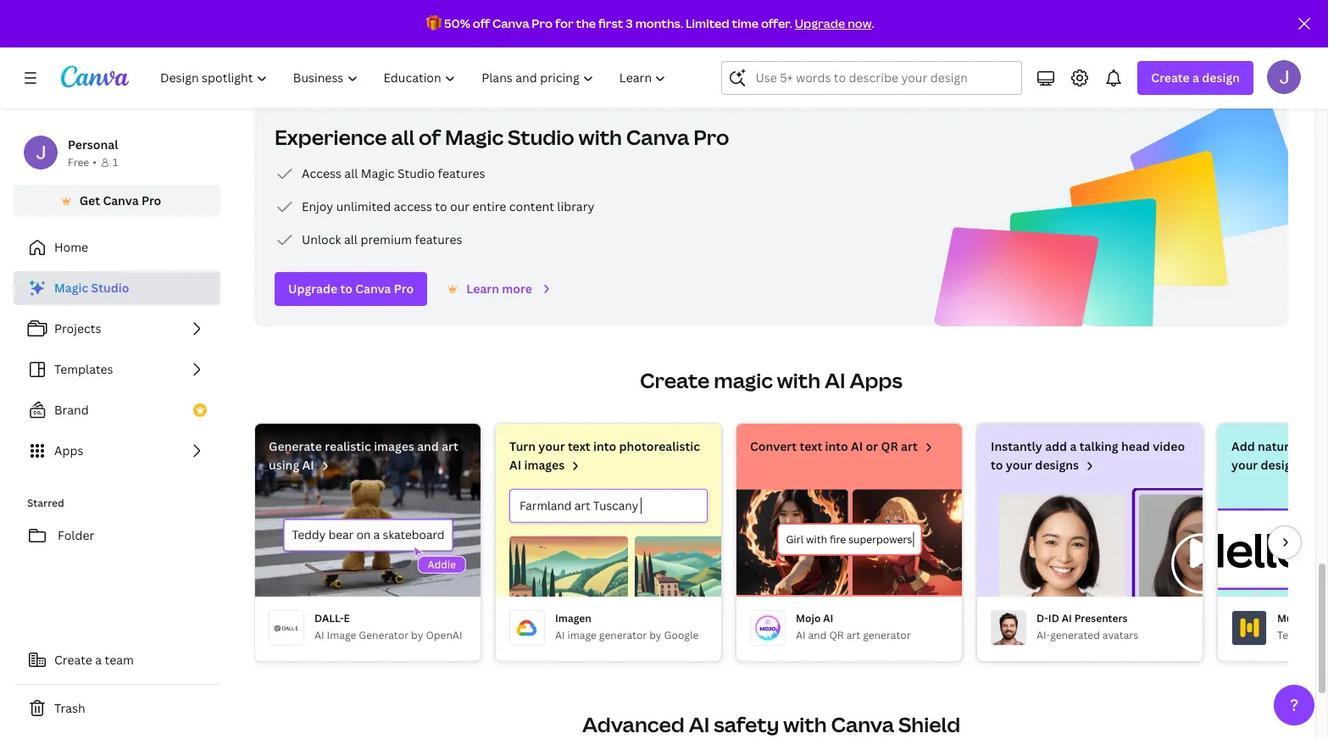 Task type: vqa. For each thing, say whether or not it's contained in the screenshot.


Task type: describe. For each thing, give the bounding box(es) containing it.
get canva pro
[[79, 192, 161, 209]]

generate
[[269, 438, 322, 454]]

upgrade now button
[[795, 15, 872, 31]]

first
[[598, 15, 623, 31]]

magic studio link
[[14, 271, 220, 305]]

0 vertical spatial to
[[435, 198, 447, 214]]

convert text into ai or qr art
[[750, 438, 918, 454]]

trash
[[54, 700, 85, 716]]

ai inside turn your text into photorealistic ai images
[[509, 457, 521, 473]]

2 text from the left
[[800, 438, 822, 454]]

projects link
[[14, 312, 220, 346]]

d-id ai presenters ai-generated avatars
[[1037, 611, 1139, 643]]

soun
[[1304, 438, 1328, 454]]

add
[[1045, 438, 1067, 454]]

image
[[327, 628, 356, 643]]

off
[[473, 15, 490, 31]]

home
[[54, 239, 88, 255]]

ai left safety
[[689, 710, 710, 738]]

more
[[502, 281, 532, 297]]

list for learn more button
[[275, 164, 595, 250]]

content
[[509, 198, 554, 214]]

experience all of magic studio with canva pro
[[275, 123, 729, 151]]

presenters
[[1075, 611, 1128, 626]]

🎁 50% off canva pro for the first 3 months. limited time offer. upgrade now .
[[426, 15, 875, 31]]

1 vertical spatial features
[[415, 231, 462, 248]]

all for magic
[[344, 165, 358, 181]]

1
[[113, 155, 118, 170]]

design
[[1202, 70, 1240, 86]]

avatars
[[1103, 628, 1139, 643]]

team
[[105, 652, 134, 668]]

learn more
[[466, 281, 532, 297]]

unlock all premium features
[[302, 231, 462, 248]]

advanced ai safety with canva shield
[[582, 710, 960, 738]]

all for of
[[391, 123, 415, 151]]

the
[[576, 15, 596, 31]]

designs
[[1035, 457, 1079, 473]]

text-
[[1277, 628, 1301, 643]]

id
[[1048, 611, 1059, 626]]

all for premium
[[344, 231, 358, 248]]

brand
[[54, 402, 89, 418]]

0 horizontal spatial studio
[[91, 280, 129, 296]]

access
[[302, 165, 342, 181]]

learn
[[466, 281, 499, 297]]

library
[[557, 198, 595, 214]]

murf ai text-to-spe
[[1277, 611, 1328, 643]]

projects
[[54, 320, 101, 337]]

.
[[872, 15, 875, 31]]

of
[[419, 123, 441, 151]]

limited
[[686, 15, 730, 31]]

create a team button
[[14, 643, 220, 677]]

imagen
[[555, 611, 592, 626]]

images inside generate realistic images and art using ai
[[374, 438, 414, 454]]

ai inside murf ai text-to-spe
[[1304, 611, 1314, 626]]

qr inside mojo ai ai and qr art generator
[[829, 628, 844, 643]]

premium
[[361, 231, 412, 248]]

generated
[[1050, 628, 1100, 643]]

1 horizontal spatial upgrade
[[795, 15, 845, 31]]

time
[[732, 15, 759, 31]]

murf
[[1277, 611, 1301, 626]]

ai up convert text into ai or qr art on the right of page
[[825, 366, 846, 394]]

unlock
[[302, 231, 341, 248]]

🎁
[[426, 15, 442, 31]]

entire
[[473, 198, 506, 214]]

instantly
[[991, 438, 1042, 454]]

spe
[[1316, 628, 1328, 643]]

image
[[568, 628, 597, 643]]

enjoy unlimited access to our entire content library
[[302, 198, 595, 214]]

art inside mojo ai ai and qr art generator
[[847, 628, 861, 643]]

get canva pro button
[[14, 185, 220, 217]]

learn more button
[[439, 273, 558, 303]]

your inside turn your text into photorealistic ai images
[[539, 438, 565, 454]]

get
[[79, 192, 100, 209]]

video
[[1153, 438, 1185, 454]]

to-
[[1301, 628, 1316, 643]]

generate realistic images and art using ai
[[269, 438, 458, 473]]

personal
[[68, 136, 118, 153]]

convert
[[750, 438, 797, 454]]

ai down mojo
[[796, 628, 806, 643]]

art inside generate realistic images and art using ai
[[442, 438, 458, 454]]

create a design
[[1151, 70, 1240, 86]]



Task type: locate. For each thing, give the bounding box(es) containing it.
upgrade to canva pro
[[288, 281, 414, 297]]

1 vertical spatial list
[[14, 271, 220, 468]]

art
[[442, 438, 458, 454], [901, 438, 918, 454], [847, 628, 861, 643]]

text right convert
[[800, 438, 822, 454]]

mojo
[[796, 611, 821, 626]]

studio up access
[[397, 165, 435, 181]]

brand link
[[14, 393, 220, 427]]

to down 'instantly'
[[991, 457, 1003, 473]]

realistic
[[325, 438, 371, 454]]

turn your text into photorealistic ai images
[[509, 438, 700, 473]]

into left or
[[825, 438, 848, 454]]

2 horizontal spatial to
[[991, 457, 1003, 473]]

photorealistic
[[619, 438, 700, 454]]

0 vertical spatial with
[[579, 123, 622, 151]]

head
[[1121, 438, 1150, 454]]

ai down generate
[[302, 457, 314, 473]]

ai inside dall-e ai image generator by openai
[[314, 628, 324, 643]]

generator
[[359, 628, 409, 643]]

1 horizontal spatial create
[[640, 366, 710, 394]]

features down enjoy unlimited access to our entire content library
[[415, 231, 462, 248]]

list containing magic studio
[[14, 271, 220, 468]]

now
[[848, 15, 872, 31]]

upgrade left now
[[795, 15, 845, 31]]

folder
[[58, 527, 94, 543]]

1 vertical spatial with
[[777, 366, 821, 394]]

add natural-soun
[[1232, 438, 1328, 473]]

all right unlock
[[344, 231, 358, 248]]

upgrade to canva pro button
[[275, 272, 427, 306]]

Search search field
[[756, 62, 989, 94]]

0 horizontal spatial create
[[54, 652, 92, 668]]

0 vertical spatial studio
[[508, 123, 574, 151]]

create inside "create a design" dropdown button
[[1151, 70, 1190, 86]]

with up library
[[579, 123, 622, 151]]

2 into from the left
[[825, 438, 848, 454]]

a for team
[[95, 652, 102, 668]]

1 vertical spatial a
[[1070, 438, 1077, 454]]

1 vertical spatial to
[[340, 281, 353, 297]]

into inside turn your text into photorealistic ai images
[[593, 438, 616, 454]]

list for folder button
[[14, 271, 220, 468]]

using
[[269, 457, 299, 473]]

enjoy
[[302, 198, 333, 214]]

ai down dall-
[[314, 628, 324, 643]]

2 vertical spatial a
[[95, 652, 102, 668]]

create left team
[[54, 652, 92, 668]]

by left openai on the bottom left
[[411, 628, 423, 643]]

canva
[[493, 15, 529, 31], [626, 123, 689, 151], [103, 192, 139, 209], [355, 281, 391, 297], [831, 710, 894, 738]]

apps up or
[[850, 366, 903, 394]]

0 vertical spatial and
[[417, 438, 439, 454]]

ai right mojo
[[823, 611, 834, 626]]

turn
[[509, 438, 536, 454]]

2 vertical spatial with
[[783, 710, 827, 738]]

mojo ai ai and qr art generator
[[796, 611, 911, 643]]

studio up content
[[508, 123, 574, 151]]

images right realistic
[[374, 438, 414, 454]]

studio down home link
[[91, 280, 129, 296]]

1 generator from the left
[[599, 628, 647, 643]]

magic up unlimited
[[361, 165, 395, 181]]

magic
[[445, 123, 504, 151], [361, 165, 395, 181], [54, 280, 88, 296]]

to down unlock
[[340, 281, 353, 297]]

1 by from the left
[[411, 628, 423, 643]]

a for design
[[1193, 70, 1199, 86]]

1 horizontal spatial to
[[435, 198, 447, 214]]

unlimited
[[336, 198, 391, 214]]

home link
[[14, 231, 220, 264]]

1 horizontal spatial magic
[[361, 165, 395, 181]]

access all magic studio features
[[302, 165, 485, 181]]

imagen ai image generator by google
[[555, 611, 699, 643]]

by left google
[[650, 628, 662, 643]]

1 vertical spatial create
[[640, 366, 710, 394]]

features up our in the top left of the page
[[438, 165, 485, 181]]

your
[[539, 438, 565, 454], [1006, 457, 1032, 473]]

to inside button
[[340, 281, 353, 297]]

a right add
[[1070, 438, 1077, 454]]

2 vertical spatial all
[[344, 231, 358, 248]]

jacob simon image
[[1267, 60, 1301, 94]]

magic right of
[[445, 123, 504, 151]]

templates
[[54, 361, 113, 377]]

0 vertical spatial apps
[[850, 366, 903, 394]]

1 vertical spatial and
[[808, 628, 827, 643]]

months.
[[635, 15, 683, 31]]

magic studio
[[54, 280, 129, 296]]

ai left or
[[851, 438, 863, 454]]

0 vertical spatial features
[[438, 165, 485, 181]]

ai inside the d-id ai presenters ai-generated avatars
[[1062, 611, 1072, 626]]

None search field
[[722, 61, 1023, 95]]

your right 'turn'
[[539, 438, 565, 454]]

google
[[664, 628, 699, 643]]

create left design
[[1151, 70, 1190, 86]]

0 horizontal spatial list
[[14, 271, 220, 468]]

images
[[374, 438, 414, 454], [524, 457, 565, 473]]

50%
[[444, 15, 470, 31]]

•
[[93, 155, 97, 170]]

generator inside mojo ai ai and qr art generator
[[863, 628, 911, 643]]

and
[[417, 438, 439, 454], [808, 628, 827, 643]]

1 horizontal spatial apps
[[850, 366, 903, 394]]

1 horizontal spatial images
[[524, 457, 565, 473]]

templates link
[[14, 353, 220, 387]]

2 generator from the left
[[863, 628, 911, 643]]

ai-
[[1037, 628, 1050, 643]]

to
[[435, 198, 447, 214], [340, 281, 353, 297], [991, 457, 1003, 473]]

top level navigation element
[[149, 61, 681, 95]]

2 horizontal spatial art
[[901, 438, 918, 454]]

1 vertical spatial studio
[[397, 165, 435, 181]]

ai down 'turn'
[[509, 457, 521, 473]]

all left of
[[391, 123, 415, 151]]

0 horizontal spatial and
[[417, 438, 439, 454]]

instantly add a talking head video to your designs
[[991, 438, 1185, 473]]

0 horizontal spatial qr
[[829, 628, 844, 643]]

magic down home
[[54, 280, 88, 296]]

talking
[[1080, 438, 1119, 454]]

0 vertical spatial images
[[374, 438, 414, 454]]

e
[[344, 611, 350, 626]]

apps
[[850, 366, 903, 394], [54, 442, 83, 459]]

create magic with ai apps
[[640, 366, 903, 394]]

1 horizontal spatial list
[[275, 164, 595, 250]]

with right magic
[[777, 366, 821, 394]]

into left photorealistic
[[593, 438, 616, 454]]

1 horizontal spatial by
[[650, 628, 662, 643]]

0 horizontal spatial a
[[95, 652, 102, 668]]

0 horizontal spatial by
[[411, 628, 423, 643]]

natural-
[[1258, 438, 1304, 454]]

ai
[[825, 366, 846, 394], [851, 438, 863, 454], [302, 457, 314, 473], [509, 457, 521, 473], [823, 611, 834, 626], [1062, 611, 1072, 626], [1304, 611, 1314, 626], [314, 628, 324, 643], [555, 628, 565, 643], [796, 628, 806, 643], [689, 710, 710, 738]]

create
[[1151, 70, 1190, 86], [640, 366, 710, 394], [54, 652, 92, 668]]

list containing access all magic studio features
[[275, 164, 595, 250]]

1 into from the left
[[593, 438, 616, 454]]

0 horizontal spatial into
[[593, 438, 616, 454]]

folder button
[[14, 519, 220, 553]]

create for create a team
[[54, 652, 92, 668]]

1 vertical spatial qr
[[829, 628, 844, 643]]

1 horizontal spatial text
[[800, 438, 822, 454]]

1 vertical spatial images
[[524, 457, 565, 473]]

offer.
[[761, 15, 792, 31]]

trash link
[[14, 692, 220, 726]]

and right realistic
[[417, 438, 439, 454]]

upgrade inside button
[[288, 281, 337, 297]]

apps inside list
[[54, 442, 83, 459]]

images inside turn your text into photorealistic ai images
[[524, 457, 565, 473]]

create up photorealistic
[[640, 366, 710, 394]]

text inside turn your text into photorealistic ai images
[[568, 438, 591, 454]]

a
[[1193, 70, 1199, 86], [1070, 438, 1077, 454], [95, 652, 102, 668]]

2 vertical spatial magic
[[54, 280, 88, 296]]

0 horizontal spatial magic
[[54, 280, 88, 296]]

and inside generate realistic images and art using ai
[[417, 438, 439, 454]]

2 vertical spatial create
[[54, 652, 92, 668]]

and for art
[[417, 438, 439, 454]]

list
[[275, 164, 595, 250], [14, 271, 220, 468]]

0 horizontal spatial apps
[[54, 442, 83, 459]]

2 horizontal spatial magic
[[445, 123, 504, 151]]

generator inside "imagen ai image generator by google"
[[599, 628, 647, 643]]

with
[[579, 123, 622, 151], [777, 366, 821, 394], [783, 710, 827, 738]]

0 vertical spatial your
[[539, 438, 565, 454]]

1 horizontal spatial qr
[[881, 438, 898, 454]]

a inside button
[[95, 652, 102, 668]]

dall-
[[314, 611, 344, 626]]

shield
[[898, 710, 960, 738]]

by inside "imagen ai image generator by google"
[[650, 628, 662, 643]]

to inside instantly add a talking head video to your designs
[[991, 457, 1003, 473]]

0 vertical spatial create
[[1151, 70, 1190, 86]]

into
[[593, 438, 616, 454], [825, 438, 848, 454]]

starred
[[27, 496, 64, 510]]

0 horizontal spatial upgrade
[[288, 281, 337, 297]]

free
[[68, 155, 89, 170]]

a inside dropdown button
[[1193, 70, 1199, 86]]

ai inside "imagen ai image generator by google"
[[555, 628, 565, 643]]

a inside instantly add a talking head video to your designs
[[1070, 438, 1077, 454]]

0 vertical spatial all
[[391, 123, 415, 151]]

0 horizontal spatial generator
[[599, 628, 647, 643]]

2 horizontal spatial studio
[[508, 123, 574, 151]]

1 vertical spatial upgrade
[[288, 281, 337, 297]]

ai inside generate realistic images and art using ai
[[302, 457, 314, 473]]

a left team
[[95, 652, 102, 668]]

2 horizontal spatial a
[[1193, 70, 1199, 86]]

2 vertical spatial to
[[991, 457, 1003, 473]]

experience
[[275, 123, 387, 151]]

and down mojo
[[808, 628, 827, 643]]

1 horizontal spatial generator
[[863, 628, 911, 643]]

for
[[555, 15, 574, 31]]

by inside dall-e ai image generator by openai
[[411, 628, 423, 643]]

0 vertical spatial qr
[[881, 438, 898, 454]]

safety
[[714, 710, 779, 738]]

1 horizontal spatial art
[[847, 628, 861, 643]]

magic
[[714, 366, 773, 394]]

create inside create a team button
[[54, 652, 92, 668]]

1 horizontal spatial studio
[[397, 165, 435, 181]]

2 by from the left
[[650, 628, 662, 643]]

ai up "to-"
[[1304, 611, 1314, 626]]

3
[[626, 15, 633, 31]]

create for create a design
[[1151, 70, 1190, 86]]

1 horizontal spatial your
[[1006, 457, 1032, 473]]

your down 'instantly'
[[1006, 457, 1032, 473]]

or
[[866, 438, 878, 454]]

create for create magic with ai apps
[[640, 366, 710, 394]]

1 horizontal spatial and
[[808, 628, 827, 643]]

0 vertical spatial a
[[1193, 70, 1199, 86]]

with right safety
[[783, 710, 827, 738]]

apps link
[[14, 434, 220, 468]]

ai down imagen
[[555, 628, 565, 643]]

0 horizontal spatial art
[[442, 438, 458, 454]]

text right 'turn'
[[568, 438, 591, 454]]

0 vertical spatial list
[[275, 164, 595, 250]]

0 horizontal spatial your
[[539, 438, 565, 454]]

1 horizontal spatial into
[[825, 438, 848, 454]]

apps down brand
[[54, 442, 83, 459]]

1 vertical spatial your
[[1006, 457, 1032, 473]]

to left our in the top left of the page
[[435, 198, 447, 214]]

2 horizontal spatial create
[[1151, 70, 1190, 86]]

create a team
[[54, 652, 134, 668]]

all right access
[[344, 165, 358, 181]]

and for qr
[[808, 628, 827, 643]]

advanced
[[582, 710, 685, 738]]

0 horizontal spatial text
[[568, 438, 591, 454]]

d-
[[1037, 611, 1048, 626]]

dall-e ai image generator by openai
[[314, 611, 462, 643]]

0 vertical spatial magic
[[445, 123, 504, 151]]

and inside mojo ai ai and qr art generator
[[808, 628, 827, 643]]

add
[[1232, 438, 1255, 454]]

0 horizontal spatial to
[[340, 281, 353, 297]]

images down 'turn'
[[524, 457, 565, 473]]

0 horizontal spatial images
[[374, 438, 414, 454]]

1 vertical spatial all
[[344, 165, 358, 181]]

a left design
[[1193, 70, 1199, 86]]

studio
[[508, 123, 574, 151], [397, 165, 435, 181], [91, 280, 129, 296]]

2 vertical spatial studio
[[91, 280, 129, 296]]

your inside instantly add a talking head video to your designs
[[1006, 457, 1032, 473]]

1 text from the left
[[568, 438, 591, 454]]

1 horizontal spatial a
[[1070, 438, 1077, 454]]

ai right id
[[1062, 611, 1072, 626]]

1 vertical spatial apps
[[54, 442, 83, 459]]

1 vertical spatial magic
[[361, 165, 395, 181]]

by
[[411, 628, 423, 643], [650, 628, 662, 643]]

0 vertical spatial upgrade
[[795, 15, 845, 31]]

upgrade down unlock
[[288, 281, 337, 297]]

openai
[[426, 628, 462, 643]]

free •
[[68, 155, 97, 170]]

folder link
[[14, 519, 220, 553]]



